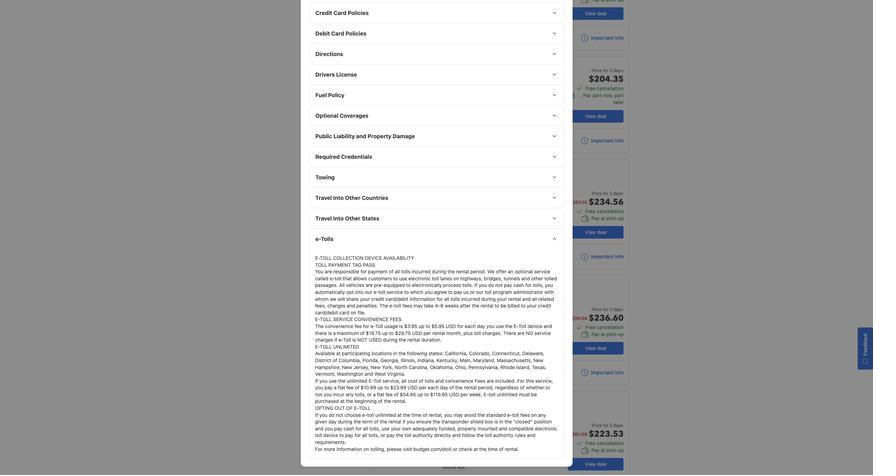 Task type: describe. For each thing, give the bounding box(es) containing it.
1 vertical spatial day
[[440, 385, 448, 391]]

1 horizontal spatial device
[[528, 324, 543, 330]]

file.
[[358, 310, 366, 316]]

0 horizontal spatial tolls
[[401, 269, 411, 275]]

are up period,
[[487, 378, 494, 384]]

rental down $5.95
[[432, 331, 445, 336]]

purchased
[[315, 399, 339, 405]]

2 small from the top
[[516, 320, 528, 326]]

your up penalties.
[[360, 296, 370, 302]]

2 horizontal spatial new
[[534, 358, 544, 364]]

your left own
[[391, 426, 401, 432]]

connecticut,
[[492, 351, 521, 357]]

the up shield
[[478, 413, 485, 418]]

4 important info button from the top
[[582, 370, 624, 377]]

travel for travel into other states
[[316, 216, 332, 222]]

0 horizontal spatial fee
[[347, 385, 354, 391]]

e- up $10.99
[[369, 378, 374, 384]]

seats for 4 seats
[[455, 426, 467, 432]]

rhode
[[501, 365, 515, 371]]

free for $295.54
[[586, 325, 596, 331]]

intermediate for intermediate
[[443, 178, 487, 188]]

equipped
[[384, 283, 405, 289]]

are left no
[[518, 331, 525, 336]]

0 horizontal spatial new
[[342, 365, 352, 371]]

1 horizontal spatial cash
[[514, 283, 524, 289]]

charges.
[[483, 331, 502, 336]]

0 vertical spatial if
[[335, 337, 337, 343]]

$19.75
[[366, 331, 381, 336]]

on left file.
[[351, 310, 356, 316]]

2 important info from the top
[[592, 138, 624, 144]]

view for $204.35
[[585, 113, 596, 119]]

or inside intermediate chevrolet cruze or similar
[[521, 296, 525, 302]]

travel into other countries
[[316, 195, 388, 201]]

e- right the of
[[354, 406, 359, 412]]

0 vertical spatial unlimited
[[347, 378, 368, 384]]

1 view deal from the top
[[585, 10, 607, 16]]

property
[[368, 133, 392, 140]]

of down 'oklahoma,' on the bottom of the page
[[450, 385, 454, 391]]

for inside the "price for 2 days: $204.35"
[[603, 68, 609, 73]]

we
[[330, 296, 336, 302]]

toll down "west"
[[374, 378, 381, 384]]

3 important info button from the top
[[582, 254, 624, 261]]

to up requirements.
[[339, 433, 344, 439]]

1 vertical spatial electronic
[[535, 426, 558, 432]]

electronically
[[412, 283, 442, 289]]

2 1 large bag from the top
[[451, 320, 477, 326]]

0 vertical spatial the
[[380, 303, 388, 309]]

international for intermediate
[[476, 341, 505, 347]]

damage
[[393, 133, 415, 140]]

no
[[526, 331, 533, 336]]

1 vertical spatial card/debit
[[315, 310, 338, 316]]

1 horizontal spatial if
[[403, 419, 406, 425]]

toll up $19.75
[[375, 324, 383, 330]]

e- down fees,
[[315, 317, 320, 323]]

for inside price for 2 days: $261.98 $223.53
[[603, 423, 609, 429]]

e- up available in the left bottom of the page
[[315, 344, 320, 350]]

the right check
[[479, 447, 487, 453]]

3 1 large bag from the top
[[451, 436, 477, 442]]

month,
[[447, 331, 462, 336]]

for inside price for 2 days: $295.54 $236.60
[[603, 307, 609, 313]]

budget.com/etoll
[[414, 447, 452, 453]]

allows
[[353, 276, 367, 282]]

on left tolling,
[[364, 447, 369, 453]]

1 vertical spatial rental.
[[505, 447, 519, 453]]

and down administrator
[[523, 296, 531, 302]]

days: for $257.10
[[614, 191, 624, 196]]

at right check
[[474, 447, 478, 453]]

cancellation for $204.35
[[597, 85, 624, 91]]

deal for $261.98
[[598, 462, 607, 468]]

1 1 large bag from the top
[[451, 204, 477, 210]]

tolled
[[545, 276, 557, 282]]

is right the there
[[328, 331, 332, 336]]

credit
[[316, 10, 332, 16]]

fees
[[390, 317, 402, 323]]

shuttle for intermediate
[[443, 349, 457, 354]]

and down 4 seats
[[452, 433, 461, 439]]

3 small from the top
[[516, 436, 528, 442]]

1 small from the top
[[516, 204, 528, 210]]

e- up unlimited
[[339, 337, 343, 343]]

1 horizontal spatial time
[[488, 447, 498, 453]]

4 important from the top
[[592, 370, 614, 376]]

toll up fees
[[394, 303, 401, 309]]

ensure
[[416, 419, 432, 425]]

product card group containing $204.35
[[375, 56, 630, 153]]

or inside the 'compact ford focus or similar'
[[497, 64, 501, 69]]

texas,
[[532, 365, 547, 371]]

1 important info button from the top
[[582, 35, 624, 42]]

device
[[365, 255, 382, 261]]

e- up $19.75
[[371, 324, 375, 330]]

up right $10.99
[[378, 385, 383, 391]]

cancellation for $295.54
[[597, 325, 624, 331]]

mounted
[[478, 426, 498, 432]]

2 horizontal spatial not
[[496, 283, 503, 289]]

california,
[[445, 351, 468, 357]]

of right the term
[[374, 419, 379, 425]]

1 important from the top
[[592, 35, 614, 41]]

francisco inside button
[[453, 225, 475, 231]]

of right cost
[[419, 378, 424, 384]]

1 horizontal spatial not
[[336, 413, 343, 418]]

view deal button for $261.98
[[568, 459, 624, 471]]

toll down own
[[405, 433, 412, 439]]

is down standard at the right bottom
[[495, 419, 498, 425]]

rental,
[[429, 413, 443, 418]]

0 vertical spatial rental.
[[393, 399, 407, 405]]

1 important info from the top
[[592, 35, 624, 41]]

of up customers
[[389, 269, 394, 275]]

3 info from the top
[[616, 254, 624, 260]]

required credentials
[[316, 154, 372, 160]]

main,
[[460, 358, 472, 364]]

e- up "you"
[[315, 255, 320, 261]]

the down the choose
[[354, 419, 361, 425]]

an
[[508, 269, 514, 275]]

pay for $204.35
[[584, 92, 592, 98]]

deal for $295.54
[[598, 346, 607, 352]]

2 automatic from the top
[[512, 426, 535, 432]]

is left not
[[352, 337, 356, 343]]

bus for compact
[[458, 465, 465, 471]]

price for 2 days: $295.54 $236.60
[[569, 307, 624, 324]]

towing button
[[310, 167, 564, 188]]

public liability and property damage
[[316, 133, 415, 140]]

free for $204.35
[[586, 85, 596, 91]]

toll up the all at bottom left
[[335, 276, 342, 282]]

carolina,
[[409, 365, 429, 371]]

use up equipped
[[399, 276, 407, 282]]

1 vertical spatial incurred
[[461, 296, 480, 302]]

the up own
[[403, 413, 410, 418]]

0 horizontal spatial fees
[[403, 303, 412, 309]]

out
[[335, 406, 345, 412]]

view deal for $261.98
[[585, 462, 607, 468]]

free cancellation for $204.35
[[586, 85, 624, 91]]

free for $257.10
[[586, 209, 596, 215]]

pay at pick-up for $234.56
[[592, 216, 624, 221]]

1 vertical spatial a
[[334, 385, 337, 391]]

0 horizontal spatial in
[[393, 351, 397, 357]]

e- down pre- in the left bottom of the page
[[374, 290, 379, 295]]

used
[[369, 337, 382, 343]]

the down $23.99
[[384, 399, 391, 405]]

toll up the term
[[367, 413, 374, 418]]

1 info from the top
[[616, 35, 624, 41]]

price for $257.10
[[592, 191, 602, 196]]

visit
[[403, 447, 412, 453]]

4 info from the top
[[616, 370, 624, 376]]

5
[[451, 78, 454, 84]]

into for travel into other countries
[[333, 195, 344, 201]]

feedback
[[863, 334, 869, 356]]

must
[[519, 392, 530, 398]]

2 unlimited from the top
[[451, 446, 472, 452]]

toll up requirements.
[[315, 433, 322, 439]]

price for $261.98
[[592, 423, 602, 429]]

0 horizontal spatial device
[[323, 433, 338, 439]]

at down unlimited
[[336, 351, 341, 357]]

1 vertical spatial per
[[419, 385, 427, 391]]

card for debit
[[331, 30, 344, 37]]

weeks
[[445, 303, 459, 309]]

2 vertical spatial a
[[373, 392, 376, 398]]

1 horizontal spatial any
[[538, 413, 546, 418]]

up down $236.60
[[618, 332, 624, 338]]

$54.95
[[400, 392, 416, 398]]

travel into other states
[[316, 216, 379, 222]]

your down program
[[497, 296, 507, 302]]

term
[[362, 419, 373, 425]]

up right '$54.95'
[[417, 392, 423, 398]]

2 unlimited mileage from the top
[[451, 446, 491, 452]]

during down usage
[[383, 337, 398, 343]]

tolls.
[[463, 283, 473, 289]]

intermediate chevrolet cruze or similar
[[443, 294, 539, 304]]

up right $3.95
[[419, 324, 424, 330]]

administrator
[[514, 290, 543, 295]]

during up lanes
[[432, 269, 446, 275]]

rental up week.
[[464, 385, 477, 391]]

e- right standard at the right bottom
[[508, 413, 512, 418]]

supplied by rc - budget image
[[382, 252, 403, 262]]

2 important info button from the top
[[582, 137, 624, 144]]

at down '$54.95'
[[397, 413, 402, 418]]

and down jersey,
[[365, 372, 373, 377]]

0 vertical spatial may
[[414, 303, 423, 309]]

the right the term
[[380, 419, 387, 425]]

drivers license
[[316, 72, 357, 78]]

at down $234.56
[[601, 216, 606, 221]]

usd down $3.95
[[412, 331, 422, 336]]

usd up month,
[[446, 324, 456, 330]]

cancellation for $261.98
[[597, 441, 624, 447]]

agree
[[434, 290, 447, 295]]

san for intermediate
[[443, 341, 451, 347]]

maximum
[[337, 331, 359, 336]]

fuel
[[316, 92, 327, 98]]

of right beginning on the left bottom of the page
[[378, 399, 383, 405]]

credit card policies
[[316, 10, 369, 16]]

2 horizontal spatial day
[[477, 324, 485, 330]]

1 vertical spatial charges
[[315, 337, 333, 343]]

toll down mounted
[[485, 433, 492, 439]]

are left pre- in the left bottom of the page
[[366, 283, 373, 289]]

price for $204.35
[[592, 68, 602, 73]]

0 horizontal spatial for
[[315, 447, 323, 453]]

up down usage
[[382, 331, 388, 336]]

4
[[451, 426, 454, 432]]

0 horizontal spatial credit
[[371, 296, 384, 302]]

rental down $29.75
[[408, 337, 420, 343]]

1 vertical spatial fees
[[521, 413, 530, 418]]

vermont,
[[315, 372, 336, 377]]

at down $236.60
[[601, 332, 606, 338]]

ford for compact ford focus or similar
[[474, 64, 483, 69]]

0 vertical spatial if
[[475, 283, 478, 289]]

to up "which"
[[406, 283, 411, 289]]

all
[[339, 283, 345, 289]]

optional coverages
[[316, 113, 369, 119]]

similar for intermediate chevrolet cruze or similar
[[526, 296, 539, 302]]

please
[[387, 447, 402, 453]]

the up the of
[[346, 399, 353, 405]]

compact ford focus or similar
[[443, 62, 516, 72]]

2 vertical spatial tolls
[[425, 378, 434, 384]]

properly
[[458, 426, 477, 432]]

and down optional
[[522, 276, 530, 282]]

1 our from the left
[[365, 290, 372, 295]]

card for credit
[[334, 10, 347, 16]]

up down $223.53
[[618, 448, 624, 454]]

position
[[534, 419, 552, 425]]

toll down pre- in the left bottom of the page
[[379, 290, 386, 295]]

at down $223.53
[[601, 448, 606, 454]]

the up 'illinois,'
[[399, 351, 406, 357]]

2 our from the left
[[476, 290, 484, 295]]

or down $10.99
[[367, 392, 372, 398]]

days: for $261.98
[[614, 423, 624, 429]]

not
[[357, 337, 368, 343]]

0 horizontal spatial the
[[315, 324, 324, 330]]

cruze
[[508, 296, 520, 302]]

0 horizontal spatial do
[[329, 413, 335, 418]]

toll right plus
[[474, 331, 481, 336]]

0 vertical spatial incurred
[[412, 269, 431, 275]]

compact ford fiesta or similar
[[443, 411, 516, 420]]

debit card policies
[[316, 30, 367, 37]]

2 1 small bag from the top
[[512, 320, 538, 326]]

the down $29.75
[[399, 337, 406, 343]]

view deal for $204.35
[[585, 113, 607, 119]]

1 unlimited mileage from the top
[[451, 330, 491, 336]]

$295.54
[[569, 316, 588, 322]]

san francisco international airport shuttle bus for intermediate
[[443, 341, 523, 354]]

or right whether
[[546, 385, 551, 391]]

0 vertical spatial information
[[410, 296, 435, 302]]

the down the rental,
[[433, 419, 440, 425]]

2 important from the top
[[592, 138, 614, 144]]

adequately
[[413, 426, 438, 432]]

toll left lanes
[[432, 276, 439, 282]]

2 vertical spatial if
[[315, 413, 318, 418]]

2 authority from the left
[[494, 433, 514, 439]]

up down $234.56
[[618, 216, 624, 221]]

2 vertical spatial service
[[535, 331, 551, 336]]

1 part from the left
[[593, 92, 602, 98]]

cancellation for $257.10
[[597, 209, 624, 215]]

washington
[[337, 372, 364, 377]]

fuel policy button
[[310, 85, 564, 105]]

highways,
[[461, 276, 483, 282]]

colorado,
[[469, 351, 491, 357]]

public
[[316, 133, 332, 140]]

1 horizontal spatial each
[[465, 324, 476, 330]]

optional
[[316, 113, 338, 119]]

pre-
[[374, 283, 384, 289]]

more
[[324, 447, 335, 453]]

compact for compact ford fiesta or similar
[[443, 411, 473, 420]]

other for states
[[345, 216, 361, 222]]

3 large from the top
[[454, 436, 467, 442]]

is up $29.75
[[399, 324, 403, 330]]

rental up highways,
[[456, 269, 469, 275]]

pay for $261.98
[[592, 448, 600, 454]]

to down the chevrolet
[[495, 303, 499, 309]]

2 for $257.10
[[610, 191, 613, 196]]

bus for intermediate
[[458, 349, 465, 354]]

1 horizontal spatial new
[[371, 365, 381, 371]]

product card group containing $236.60
[[375, 275, 630, 386]]

automatically
[[315, 290, 345, 295]]

1 international from the top
[[476, 225, 505, 231]]

to left "which"
[[404, 290, 409, 295]]

rental down the chevrolet
[[481, 303, 494, 309]]

regardless
[[495, 385, 519, 391]]

1 view from the top
[[585, 10, 596, 16]]

view deal button for $295.54
[[568, 343, 624, 355]]

convenience
[[354, 317, 389, 323]]

1 horizontal spatial for
[[517, 378, 525, 384]]

view for $257.10
[[585, 230, 596, 235]]

ford for compact ford fiesta or similar
[[474, 413, 483, 418]]

$5.95
[[432, 324, 445, 330]]

debit card policies button
[[310, 23, 564, 44]]

1 vertical spatial be
[[532, 392, 537, 398]]

deal for $204.35
[[598, 113, 607, 119]]

francisco for compact
[[453, 458, 475, 464]]

directly
[[434, 433, 451, 439]]

0 vertical spatial be
[[501, 303, 506, 309]]

0 vertical spatial fee
[[355, 324, 362, 330]]

0 horizontal spatial convenience
[[325, 324, 353, 330]]

0 vertical spatial a
[[333, 331, 336, 336]]

2 vertical spatial per
[[461, 392, 468, 398]]

1 service, from the left
[[383, 378, 400, 384]]

free cancellation for $261.98
[[586, 441, 624, 447]]

e- down period,
[[484, 392, 489, 398]]

2 for $204.35
[[610, 68, 613, 73]]

optional
[[515, 269, 533, 275]]



Task type: locate. For each thing, give the bounding box(es) containing it.
2 mileage from the top
[[474, 446, 491, 452]]

free for $261.98
[[586, 441, 596, 447]]

5 product card group from the top
[[375, 391, 630, 476]]

1 deal from the top
[[598, 10, 607, 16]]

service down equipped
[[387, 290, 403, 295]]

tolls, down other
[[533, 283, 544, 289]]

rental. down '$54.95'
[[393, 399, 407, 405]]

2 vertical spatial international
[[476, 458, 505, 464]]

2 travel from the top
[[316, 216, 332, 222]]

are right "you"
[[325, 269, 332, 275]]

3 deal from the top
[[598, 230, 607, 235]]

other inside dropdown button
[[345, 195, 361, 201]]

availability
[[383, 255, 414, 261]]

2 up $223.53
[[610, 423, 613, 429]]

1 horizontal spatial day
[[440, 385, 448, 391]]

1 vertical spatial may
[[454, 413, 463, 418]]

1 vertical spatial do
[[329, 413, 335, 418]]

other left states
[[345, 216, 361, 222]]

3 important info from the top
[[592, 254, 624, 260]]

1 travel from the top
[[316, 195, 332, 201]]

other
[[531, 276, 543, 282]]

price up $223.53
[[592, 423, 602, 429]]

international
[[476, 225, 505, 231], [476, 341, 505, 347], [476, 458, 505, 464]]

during down program
[[481, 296, 496, 302]]

lanes
[[440, 276, 452, 282]]

$29.75
[[395, 331, 411, 336]]

you
[[479, 283, 487, 289], [545, 283, 553, 289], [425, 290, 433, 295], [487, 324, 495, 330], [319, 378, 328, 384], [315, 385, 323, 391], [324, 392, 332, 398], [319, 413, 328, 418], [444, 413, 452, 418], [407, 419, 415, 425], [325, 426, 333, 432]]

mileage right plus
[[474, 330, 491, 336]]

price inside price for 2 days: $257.10 $234.56
[[592, 191, 602, 196]]

2 product card group from the top
[[375, 56, 630, 153]]

san for compact
[[443, 458, 451, 464]]

0 vertical spatial pick-
[[607, 216, 618, 221]]

2 francisco from the top
[[453, 341, 475, 347]]

view deal for $257.10
[[585, 230, 607, 235]]

2 vertical spatial 1 small bag
[[512, 436, 538, 442]]

1 compact from the top
[[443, 62, 473, 72]]

policies for debit card policies
[[346, 30, 367, 37]]

supplied by rc - avis image
[[382, 368, 403, 378]]

0 vertical spatial into
[[333, 195, 344, 201]]

0 vertical spatial any
[[346, 392, 354, 398]]

0 horizontal spatial cash
[[344, 426, 354, 432]]

1 horizontal spatial card/debit
[[386, 296, 409, 302]]

service
[[333, 317, 353, 323]]

2 inside the "price for 2 days: $204.35"
[[610, 68, 613, 73]]

use up charges.
[[496, 324, 504, 330]]

cancellation down $236.60
[[597, 325, 624, 331]]

2 vertical spatial 1 large bag
[[451, 436, 477, 442]]

1 vertical spatial if
[[315, 378, 318, 384]]

4 view deal from the top
[[585, 346, 607, 352]]

policies down credit card policies
[[346, 30, 367, 37]]

days: inside price for 2 days: $295.54 $236.60
[[614, 307, 624, 313]]

toll up no
[[519, 324, 527, 330]]

period.
[[470, 269, 486, 275]]

airport inside button
[[507, 225, 523, 231]]

into inside dropdown button
[[333, 216, 344, 222]]

days: for $295.54
[[614, 307, 624, 313]]

west
[[375, 372, 386, 377]]

feedback button
[[858, 328, 874, 370]]

pick- for $234.56
[[607, 216, 618, 221]]

e- inside dropdown button
[[316, 236, 321, 242]]

your down administrator
[[527, 303, 537, 309]]

unlimited down regardless
[[497, 392, 518, 398]]

1 horizontal spatial unlimited
[[375, 413, 396, 418]]

2 compact from the top
[[443, 411, 473, 420]]

charges
[[327, 303, 346, 309], [315, 337, 333, 343]]

pay at pick-up
[[592, 216, 624, 221], [592, 332, 624, 338], [592, 448, 624, 454]]

is
[[399, 324, 403, 330], [328, 331, 332, 336], [352, 337, 356, 343], [495, 419, 498, 425]]

1 horizontal spatial credit
[[538, 303, 551, 309]]

into for travel into other states
[[333, 216, 344, 222]]

on
[[454, 276, 459, 282], [351, 310, 356, 316], [532, 413, 537, 418], [364, 447, 369, 453]]

e- up there
[[514, 324, 519, 330]]

any right incur
[[346, 392, 354, 398]]

1 view deal button from the top
[[568, 7, 624, 20]]

and inside dropdown button
[[356, 133, 366, 140]]

0 vertical spatial small
[[516, 204, 528, 210]]

0 vertical spatial ford
[[474, 64, 483, 69]]

pay for $257.10
[[592, 216, 600, 221]]

usage
[[384, 324, 398, 330]]

will
[[338, 296, 345, 302]]

be
[[501, 303, 506, 309], [532, 392, 537, 398]]

2 ford from the top
[[474, 413, 483, 418]]

2 days: from the top
[[614, 191, 624, 196]]

days: up $223.53
[[614, 423, 624, 429]]

cash down tunnels at the bottom right of page
[[514, 283, 524, 289]]

0 horizontal spatial not
[[315, 392, 323, 398]]

york,
[[382, 365, 393, 371]]

free cancellation down $223.53
[[586, 441, 624, 447]]

2 free cancellation from the top
[[586, 209, 624, 215]]

now,
[[603, 92, 614, 98]]

deal for $257.10
[[598, 230, 607, 235]]

pick- for $236.60
[[607, 332, 618, 338]]

2 for $295.54
[[610, 307, 613, 313]]

intermediate for intermediate chevrolet cruze or similar
[[443, 294, 487, 304]]

1 shuttle from the top
[[443, 349, 457, 354]]

4 product card group from the top
[[375, 275, 630, 386]]

0 vertical spatial unlimited mileage
[[451, 330, 491, 336]]

columbia,
[[339, 358, 361, 364]]

0 vertical spatial charges
[[327, 303, 346, 309]]

4 price from the top
[[592, 423, 602, 429]]

pay at pick-up down $223.53
[[592, 448, 624, 454]]

price for 2 days: $204.35
[[589, 68, 624, 85]]

3 francisco from the top
[[453, 458, 475, 464]]

pick- for $223.53
[[607, 448, 618, 454]]

the up lanes
[[448, 269, 455, 275]]

a
[[333, 331, 336, 336], [334, 385, 337, 391], [373, 392, 376, 398]]

0 vertical spatial time
[[412, 413, 422, 418]]

4 2 from the top
[[610, 423, 613, 429]]

1 san from the top
[[443, 225, 451, 231]]

days: for $204.35
[[614, 68, 624, 73]]

unlimited mileage
[[451, 330, 491, 336], [451, 446, 491, 452]]

travel inside dropdown button
[[316, 216, 332, 222]]

2 san from the top
[[443, 341, 451, 347]]

3 san francisco international airport button from the top
[[443, 458, 523, 464]]

not
[[496, 283, 503, 289], [315, 392, 323, 398], [336, 413, 343, 418]]

product card group containing $223.53
[[375, 391, 630, 476]]

license
[[336, 72, 357, 78]]

of up hampshire,
[[333, 358, 337, 364]]

4 deal from the top
[[598, 346, 607, 352]]

san francisco international airport shuttle bus
[[443, 341, 523, 354], [443, 458, 523, 471]]

3 view deal button from the top
[[568, 226, 624, 239]]

1 vertical spatial time
[[488, 447, 498, 453]]

pay left now,
[[584, 92, 592, 98]]

1 horizontal spatial information
[[410, 296, 435, 302]]

fee
[[355, 324, 362, 330], [347, 385, 354, 391], [386, 392, 393, 398]]

public liability and property damage button
[[310, 126, 564, 147]]

1 vertical spatial for
[[315, 447, 323, 453]]

2 service, from the left
[[536, 378, 553, 384]]

1 cancellation from the top
[[597, 85, 624, 91]]

time
[[412, 413, 422, 418], [488, 447, 498, 453]]

2 view deal button from the top
[[568, 110, 624, 123]]

up
[[618, 216, 624, 221], [419, 324, 424, 330], [382, 331, 388, 336], [618, 332, 624, 338], [378, 385, 383, 391], [417, 392, 423, 398], [618, 448, 624, 454]]

credentials
[[341, 154, 372, 160]]

new up texas,
[[534, 358, 544, 364]]

1 vertical spatial mileage
[[474, 446, 491, 452]]

kentucky,
[[437, 358, 459, 364]]

2 san francisco international airport shuttle bus from the top
[[443, 458, 523, 471]]

free
[[586, 85, 596, 91], [586, 209, 596, 215], [586, 325, 596, 331], [586, 441, 596, 447]]

at up the out
[[340, 399, 345, 405]]

1 vertical spatial information
[[337, 447, 362, 453]]

similar inside the 'compact ford focus or similar'
[[503, 64, 516, 69]]

drivers license button
[[310, 65, 564, 85]]

2 seats from the top
[[455, 426, 467, 432]]

e-
[[316, 236, 321, 242], [330, 276, 335, 282], [374, 290, 379, 295], [390, 303, 394, 309], [371, 324, 375, 330], [339, 337, 343, 343], [362, 413, 367, 418], [508, 413, 512, 418]]

4 free from the top
[[586, 441, 596, 447]]

2 up $234.56
[[610, 191, 613, 196]]

and up $119.95
[[436, 378, 444, 384]]

2 into from the top
[[333, 216, 344, 222]]

or inside compact ford fiesta or similar
[[497, 413, 501, 418]]

0 horizontal spatial incurred
[[412, 269, 431, 275]]

other for countries
[[345, 195, 361, 201]]

0 horizontal spatial electronic
[[409, 276, 431, 282]]

on up process
[[454, 276, 459, 282]]

1 airport from the top
[[507, 225, 523, 231]]

1 horizontal spatial do
[[488, 283, 494, 289]]

with
[[545, 290, 554, 295]]

4 days: from the top
[[614, 423, 624, 429]]

2 inside price for 2 days: $261.98 $223.53
[[610, 423, 613, 429]]

3 price from the top
[[592, 307, 602, 313]]

there
[[503, 331, 516, 336]]

days: inside the "price for 2 days: $204.35"
[[614, 68, 624, 73]]

view for $295.54
[[585, 346, 596, 352]]

0 vertical spatial card/debit
[[386, 296, 409, 302]]

1 price from the top
[[592, 68, 602, 73]]

0 vertical spatial 1 small bag
[[512, 204, 538, 210]]

duration.
[[422, 337, 442, 343]]

2 san francisco international airport button from the top
[[443, 341, 523, 347]]

delaware,
[[523, 351, 545, 357]]

2 up $204.35
[[610, 68, 613, 73]]

5 view deal from the top
[[585, 462, 607, 468]]

airport for compact
[[507, 458, 523, 464]]

2 airport from the top
[[507, 341, 523, 347]]

similar up "closed"
[[503, 413, 516, 418]]

rental. down rules
[[505, 447, 519, 453]]

passages.
[[315, 283, 338, 289]]

view deal button for $204.35
[[568, 110, 624, 123]]

product card group containing $234.56
[[375, 159, 630, 270]]

for left "this"
[[517, 378, 525, 384]]

e-tolls
[[316, 236, 334, 242]]

2 large from the top
[[454, 320, 467, 326]]

large
[[454, 204, 467, 210], [454, 320, 467, 326], [454, 436, 467, 442]]

2 inside price for 2 days: $295.54 $236.60
[[610, 307, 613, 313]]

into
[[333, 195, 344, 201], [333, 216, 344, 222]]

pay inside pay part now, part later
[[584, 92, 592, 98]]

pick-
[[607, 216, 618, 221], [607, 332, 618, 338], [607, 448, 618, 454]]

per up duration.
[[424, 331, 431, 336]]

large up month,
[[454, 320, 467, 326]]

ford up shield
[[474, 413, 483, 418]]

if
[[335, 337, 337, 343], [403, 419, 406, 425]]

and right liability
[[356, 133, 366, 140]]

1 1 small bag from the top
[[512, 204, 538, 210]]

days: inside price for 2 days: $261.98 $223.53
[[614, 423, 624, 429]]

2 vertical spatial san francisco international airport button
[[443, 458, 523, 464]]

ford
[[474, 64, 483, 69], [474, 413, 483, 418]]

2 horizontal spatial fee
[[386, 392, 393, 398]]

4 important info from the top
[[592, 370, 624, 376]]

1 2 from the top
[[610, 68, 613, 73]]

toll down maximum
[[343, 337, 351, 343]]

pay at pick-up down $234.56
[[592, 216, 624, 221]]

travel for travel into other countries
[[316, 195, 332, 201]]

0 vertical spatial tolls
[[401, 269, 411, 275]]

1 ford from the top
[[474, 64, 483, 69]]

other inside dropdown button
[[345, 216, 361, 222]]

san francisco international airport button for $234.56
[[443, 225, 523, 231]]

2 info from the top
[[616, 138, 624, 144]]

focus
[[484, 64, 496, 69]]

2 international from the top
[[476, 341, 505, 347]]

important info button
[[582, 35, 624, 42], [582, 137, 624, 144], [582, 254, 624, 261], [582, 370, 624, 377]]

similar for compact ford focus or similar
[[503, 64, 516, 69]]

0 horizontal spatial flat
[[338, 385, 345, 391]]

2 price from the top
[[592, 191, 602, 196]]

3 1 small bag from the top
[[512, 436, 538, 442]]

1 vertical spatial not
[[315, 392, 323, 398]]

4 free cancellation from the top
[[586, 441, 624, 447]]

after
[[460, 303, 471, 309]]

card
[[339, 310, 349, 316]]

1 horizontal spatial convenience
[[445, 378, 474, 384]]

0 horizontal spatial our
[[365, 290, 372, 295]]

0 horizontal spatial information
[[337, 447, 362, 453]]

pay for $295.54
[[592, 332, 600, 338]]

tolls up weeks at the right bottom of page
[[451, 296, 460, 302]]

plus
[[464, 331, 473, 336]]

0 vertical spatial other
[[345, 195, 361, 201]]

authority down adequately
[[413, 433, 433, 439]]

1 vertical spatial san francisco international airport button
[[443, 341, 523, 347]]

in up 'georgia,'
[[393, 351, 397, 357]]

1 vertical spatial each
[[428, 385, 439, 391]]

0 vertical spatial san francisco international airport button
[[443, 225, 523, 231]]

1 product card group from the top
[[375, 0, 630, 51]]

view deal
[[585, 10, 607, 16], [585, 113, 607, 119], [585, 230, 607, 235], [585, 346, 607, 352], [585, 462, 607, 468]]

view deal for $295.54
[[585, 346, 607, 352]]

free cancellation up now,
[[586, 85, 624, 91]]

indiana,
[[418, 358, 435, 364]]

0 vertical spatial 1 large bag
[[451, 204, 477, 210]]

supplied by thrifty image
[[382, 136, 403, 146]]

tunnels
[[504, 276, 520, 282]]

take
[[424, 303, 434, 309]]

e- up passages.
[[330, 276, 335, 282]]

large down 4 seats
[[454, 436, 467, 442]]

1 mileage from the top
[[474, 330, 491, 336]]

5 view deal button from the top
[[568, 459, 624, 471]]

1 vertical spatial 1 large bag
[[451, 320, 477, 326]]

process
[[443, 283, 461, 289]]

1 vertical spatial bus
[[458, 465, 465, 471]]

liability
[[334, 133, 355, 140]]

maryland,
[[473, 358, 496, 364]]

2 vertical spatial not
[[336, 413, 343, 418]]

0 vertical spatial device
[[528, 324, 543, 330]]

francisco
[[453, 225, 475, 231], [453, 341, 475, 347], [453, 458, 475, 464]]

view for $261.98
[[585, 462, 596, 468]]

1 vertical spatial credit
[[538, 303, 551, 309]]

3 days: from the top
[[614, 307, 624, 313]]

product card group containing view deal
[[375, 0, 630, 51]]

san down month,
[[443, 341, 451, 347]]

1 san francisco international airport button from the top
[[443, 225, 523, 231]]

rental.
[[393, 399, 407, 405], [505, 447, 519, 453]]

1 bus from the top
[[458, 349, 465, 354]]

0 horizontal spatial part
[[593, 92, 602, 98]]

to down process
[[448, 290, 453, 295]]

1 horizontal spatial part
[[615, 92, 624, 98]]

1 horizontal spatial may
[[454, 413, 463, 418]]

3 important from the top
[[592, 254, 614, 260]]

2 for $261.98
[[610, 423, 613, 429]]

part left now,
[[593, 92, 602, 98]]

2 inside price for 2 days: $257.10 $234.56
[[610, 191, 613, 196]]

1 large from the top
[[454, 204, 467, 210]]

1 vertical spatial ford
[[474, 413, 483, 418]]

san francisco international airport
[[443, 225, 523, 231]]

unlimited
[[333, 344, 359, 350]]

e-toll collection device availability toll payment tag pass you are responsible for payment of all tolls incurred during the rental period. we offer an optional service called e-toll that allows customers to use electronic toll lanes on highways, bridges, tunnels and other tolled passages. all vehicles are pre-equipped to electronically process tolls. if you do not pay cash for tolls, you automatically opt into our e-toll service to which you agree to pay us or our toll program administrator with whom we will share your credit card/debit information for all tolls incurred during your rental and all related fees, charges and penalties. the e-toll fees may take 4-8 weeks after the rental to be billed to your credit card/debit card on file. e-toll service convenience fees the convenience fee for e-toll usage is $3.95 up to $5.95 usd for each day you use the e-toll device and there is a maximum of $19.75 up to $29.75 usd per rental month, plus toll charges. there are no service charges if e-toll is not used during the rental duration. e-toll unlimited available at participating locations in the following states: california, colorado, connecticut, delaware, district of columbia, florida, georgia, illinois, indiana, kentucky, main, maryland, massachusetts, new hampshire, new jersey, new york, north carolina, oklahoma, ohio, pennsylvania, rhode island, texas, vermont, washington and west virginia. if you use the unlimited e-toll service, all cost of tolls and convenience fees are included. for this service, you pay a flat fee of $10.99 up to $23.99 usd per each day of the rental period, regardless of whether or not you incur any tolls, or a flat fee of $54.95 up to $119.95 usd per week. e-toll unlimited must be purchased at the beginning of the rental. opting out of e-toll if you do not choose e-toll unlimited at the time of rental, you may avoid the standard e-toll fees on any given day during the term of the rental if you ensure the transponder shield box is in the "closed" position and you pay cash for all tolls, use your own adequately funded, properly mounted and compatible electronic toll device to pay for all tolls, or pay the toll authority directly and follow the toll authority rules and requirements. for more information on tolling, please visit budget.com/etoll or check at the time of rental.
[[315, 255, 558, 453]]

pay at pick-up for $236.60
[[592, 332, 624, 338]]

tolls down availability
[[401, 269, 411, 275]]

1 free cancellation from the top
[[586, 85, 624, 91]]

2 part from the left
[[615, 92, 624, 98]]

ford inside the 'compact ford focus or similar'
[[474, 64, 483, 69]]

each up plus
[[465, 324, 476, 330]]

card/debit down fees,
[[315, 310, 338, 316]]

1 horizontal spatial rental.
[[505, 447, 519, 453]]

similar inside compact ford fiesta or similar
[[503, 413, 516, 418]]

seats for 5 seats
[[455, 78, 467, 84]]

2 vertical spatial day
[[329, 419, 337, 425]]

there
[[315, 331, 327, 336]]

rental up please
[[389, 419, 401, 425]]

$3.95
[[404, 324, 417, 330]]

view deal button for $257.10
[[568, 226, 624, 239]]

"closed"
[[513, 419, 533, 425]]

electronic up electronically
[[409, 276, 431, 282]]

days: inside price for 2 days: $257.10 $234.56
[[614, 191, 624, 196]]

the right after
[[472, 303, 479, 309]]

e- up the term
[[362, 413, 367, 418]]

2 vertical spatial similar
[[503, 413, 516, 418]]

similar inside intermediate chevrolet cruze or similar
[[526, 296, 539, 302]]

0 vertical spatial each
[[465, 324, 476, 330]]

1 vertical spatial seats
[[455, 426, 467, 432]]

transponder
[[442, 419, 469, 425]]

compact for compact ford focus or similar
[[443, 62, 473, 72]]

1 authority from the left
[[413, 433, 433, 439]]

to left $119.95
[[424, 392, 429, 398]]

0 horizontal spatial day
[[329, 419, 337, 425]]

0 vertical spatial service
[[534, 269, 551, 275]]

2 free from the top
[[586, 209, 596, 215]]

fees
[[475, 378, 486, 384]]

our right us
[[476, 290, 484, 295]]

2 cancellation from the top
[[597, 209, 624, 215]]

1 large bag up plus
[[451, 320, 477, 326]]

$261.98
[[569, 432, 588, 438]]

2 horizontal spatial tolls
[[451, 296, 460, 302]]

shield
[[470, 419, 484, 425]]

0 vertical spatial fees
[[403, 303, 412, 309]]

opt
[[346, 290, 354, 295]]

product card group
[[375, 0, 630, 51], [375, 56, 630, 153], [375, 159, 630, 270], [375, 275, 630, 386], [375, 391, 630, 476]]

free cancellation
[[586, 85, 624, 91], [586, 209, 624, 215], [586, 325, 624, 331], [586, 441, 624, 447]]

2 horizontal spatial unlimited
[[497, 392, 518, 398]]

of left $10.99
[[355, 385, 360, 391]]

1 vertical spatial device
[[323, 433, 338, 439]]

airport for intermediate
[[507, 341, 523, 347]]

0 horizontal spatial service,
[[383, 378, 400, 384]]

policies for credit card policies
[[348, 10, 369, 16]]

pay down price for 2 days: $261.98 $223.53
[[592, 448, 600, 454]]

3 san from the top
[[443, 458, 451, 464]]

4 cancellation from the top
[[597, 441, 624, 447]]

3 product card group from the top
[[375, 159, 630, 270]]

free cancellation for $295.54
[[586, 325, 624, 331]]

toll up "closed"
[[512, 413, 519, 418]]

0 vertical spatial per
[[424, 331, 431, 336]]

1 vertical spatial other
[[345, 216, 361, 222]]

2 view from the top
[[585, 113, 596, 119]]

the down washington
[[338, 378, 346, 384]]

price up $204.35
[[592, 68, 602, 73]]

international for compact
[[476, 458, 505, 464]]

1 unlimited from the top
[[451, 330, 472, 336]]

bus up main,
[[458, 349, 465, 354]]

0 vertical spatial do
[[488, 283, 494, 289]]

requirements.
[[315, 440, 346, 446]]

card/debit
[[386, 296, 409, 302], [315, 310, 338, 316]]

1 vertical spatial in
[[500, 419, 504, 425]]

francisco for intermediate
[[453, 341, 475, 347]]

cancellation up now,
[[597, 85, 624, 91]]

4 view from the top
[[585, 346, 596, 352]]

4 view deal button from the top
[[568, 343, 624, 355]]

offer
[[496, 269, 507, 275]]

the up there
[[505, 324, 513, 330]]

mileage right check
[[474, 446, 491, 452]]

0 horizontal spatial unlimited
[[347, 378, 368, 384]]

0 vertical spatial francisco
[[453, 225, 475, 231]]

pay at pick-up for $223.53
[[592, 448, 624, 454]]

0 vertical spatial credit
[[371, 296, 384, 302]]

san down travel into other countries dropdown button
[[443, 225, 451, 231]]

into inside dropdown button
[[333, 195, 344, 201]]

similar for compact ford fiesta or similar
[[503, 413, 516, 418]]

3 view deal from the top
[[585, 230, 607, 235]]

optional coverages button
[[310, 106, 564, 126]]

0 horizontal spatial be
[[501, 303, 506, 309]]

free cancellation down $234.56
[[586, 209, 624, 215]]

2 pick- from the top
[[607, 332, 618, 338]]

san francisco international airport button
[[443, 225, 523, 231], [443, 341, 523, 347], [443, 458, 523, 464]]

1 large bag up san francisco international airport on the right top of the page
[[451, 204, 477, 210]]

1 days: from the top
[[614, 68, 624, 73]]

toll up the chevrolet
[[485, 290, 492, 295]]

fee down $23.99
[[386, 392, 393, 398]]

3 cancellation from the top
[[597, 325, 624, 331]]

credit
[[371, 296, 384, 302], [538, 303, 551, 309]]

view
[[585, 10, 596, 16], [585, 113, 596, 119], [585, 230, 596, 235], [585, 346, 596, 352], [585, 462, 596, 468]]

2 other from the top
[[345, 216, 361, 222]]

not down the out
[[336, 413, 343, 418]]

travel inside dropdown button
[[316, 195, 332, 201]]

1 horizontal spatial in
[[500, 419, 504, 425]]

1 vertical spatial flat
[[377, 392, 384, 398]]

bridges,
[[484, 276, 503, 282]]

san francisco international airport button for $236.60
[[443, 341, 523, 347]]

5 deal from the top
[[598, 462, 607, 468]]

1 vertical spatial fee
[[347, 385, 354, 391]]

information right more
[[337, 447, 362, 453]]

free cancellation for $257.10
[[586, 209, 624, 215]]

2 deal from the top
[[598, 113, 607, 119]]

day right 'given'
[[329, 419, 337, 425]]

and
[[356, 133, 366, 140], [522, 276, 530, 282], [523, 296, 531, 302], [347, 303, 355, 309], [544, 324, 552, 330], [365, 372, 373, 377], [436, 378, 444, 384], [315, 426, 324, 432], [499, 426, 508, 432], [452, 433, 461, 439], [527, 433, 536, 439]]

to left $5.95
[[426, 324, 430, 330]]

1 vertical spatial if
[[403, 419, 406, 425]]

ford inside compact ford fiesta or similar
[[474, 413, 483, 418]]

1 vertical spatial intermediate
[[443, 294, 487, 304]]

shuttle up "kentucky,"
[[443, 349, 457, 354]]

san francisco international airport shuttle bus for compact
[[443, 458, 523, 471]]

0 horizontal spatial rental.
[[393, 399, 407, 405]]

virginia.
[[387, 372, 406, 377]]

1 small bag
[[512, 204, 538, 210], [512, 320, 538, 326], [512, 436, 538, 442]]

travel up e-tolls on the left
[[316, 216, 332, 222]]

1 san francisco international airport shuttle bus from the top
[[443, 341, 523, 354]]

2 intermediate from the top
[[443, 294, 487, 304]]

1 vertical spatial service
[[387, 290, 403, 295]]

new
[[534, 358, 544, 364], [342, 365, 352, 371], [371, 365, 381, 371]]

1 vertical spatial 1 small bag
[[512, 320, 538, 326]]

unlimited mileage up 'colorado,' at bottom
[[451, 330, 491, 336]]

be down the chevrolet
[[501, 303, 506, 309]]

of down $23.99
[[394, 392, 399, 398]]

credit card policies button
[[310, 3, 564, 23]]

san inside button
[[443, 225, 451, 231]]

2 view deal from the top
[[585, 113, 607, 119]]

price inside price for 2 days: $261.98 $223.53
[[592, 423, 602, 429]]

1 free from the top
[[586, 85, 596, 91]]

for inside price for 2 days: $257.10 $234.56
[[603, 191, 609, 196]]

3 free from the top
[[586, 325, 596, 331]]

price inside the "price for 2 days: $204.35"
[[592, 68, 602, 73]]

if down vermont,
[[315, 378, 318, 384]]

1 vertical spatial convenience
[[445, 378, 474, 384]]

2 vertical spatial francisco
[[453, 458, 475, 464]]

use left own
[[382, 426, 390, 432]]

1 vertical spatial san
[[443, 341, 451, 347]]

1 vertical spatial into
[[333, 216, 344, 222]]

or right us
[[470, 290, 475, 295]]

0 vertical spatial san
[[443, 225, 451, 231]]

price inside price for 2 days: $295.54 $236.60
[[592, 307, 602, 313]]

1 automatic from the top
[[512, 78, 535, 84]]

1 vertical spatial small
[[516, 320, 528, 326]]

price for $295.54
[[592, 307, 602, 313]]

during
[[432, 269, 446, 275], [481, 296, 496, 302], [383, 337, 398, 343], [338, 419, 352, 425]]

shuttle for compact
[[443, 465, 457, 471]]



Task type: vqa. For each thing, say whether or not it's contained in the screenshot.
the topmost charges
yes



